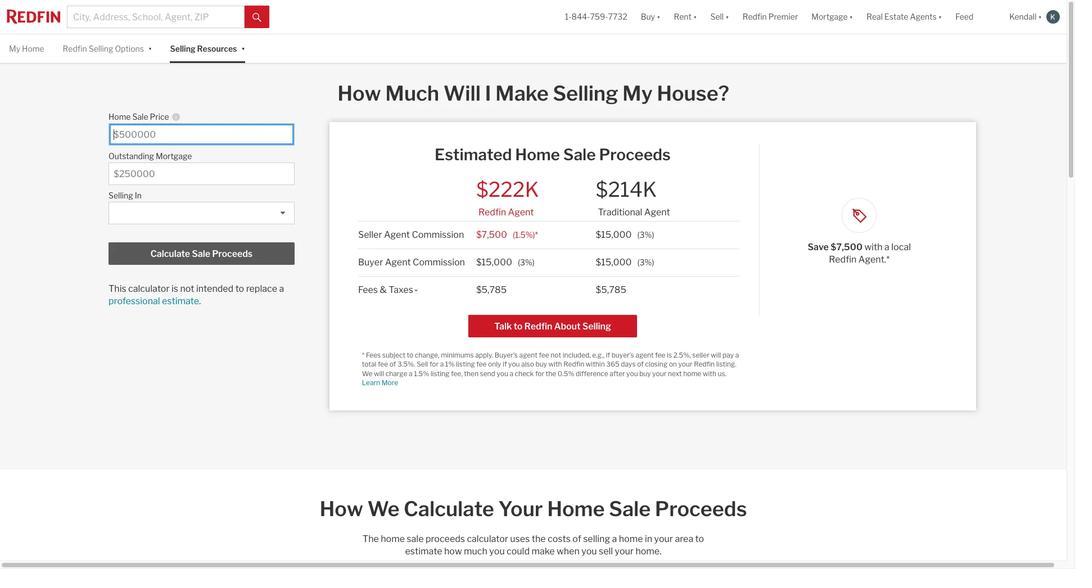 Task type: describe. For each thing, give the bounding box(es) containing it.
a left 1%
[[440, 360, 444, 368]]

resources
[[197, 44, 237, 53]]

buy ▾
[[641, 12, 660, 22]]

sell inside sell ▾ dropdown button
[[710, 12, 724, 22]]

0 horizontal spatial listing
[[431, 369, 449, 378]]

estimate inside the home sale proceeds calculator uses the costs of selling a home in your area to estimate how much you could make when you sell your home.
[[405, 546, 442, 556]]

send
[[480, 369, 495, 378]]

my home
[[9, 44, 44, 53]]

days
[[621, 360, 636, 368]]

costs
[[548, 533, 571, 544]]

selling inside button
[[582, 321, 611, 332]]

we inside * fees subject to change, minimums apply. buyer's agent fee not included, e.g., if buyer's agent fee is 2.5%, seller will pay a total fee of 3.5%. sell for a 1% listing fee only if you also buy with redfin within 365 days of closing on your redfin listing. we will charge a 1.5% listing fee, then send you a check for the 0.5% difference after you buy your next home with us. learn more
[[362, 369, 372, 378]]

much
[[385, 81, 439, 106]]

sale inside calculate sale proceeds button
[[192, 249, 210, 259]]

$214k
[[596, 177, 657, 202]]

subject
[[382, 351, 405, 359]]

Home Sale Price text field
[[114, 129, 289, 140]]

▾ inside redfin selling options ▾
[[148, 43, 152, 53]]

365
[[606, 360, 619, 368]]

about
[[554, 321, 581, 332]]

redfin inside with a local redfin agent.*
[[829, 254, 857, 265]]

mortgage ▾ button
[[811, 0, 853, 34]]

estate
[[884, 12, 908, 22]]

selling resources link
[[170, 34, 237, 63]]

2 horizontal spatial of
[[637, 360, 644, 368]]

(1.5%)
[[513, 230, 535, 239]]

1 vertical spatial my
[[622, 81, 653, 106]]

save
[[808, 242, 829, 253]]

1 vertical spatial for
[[535, 369, 544, 378]]

to inside * fees subject to change, minimums apply. buyer's agent fee not included, e.g., if buyer's agent fee is 2.5%, seller will pay a total fee of 3.5%. sell for a 1% listing fee only if you also buy with redfin within 365 days of closing on your redfin listing. we will charge a 1.5% listing fee, then send you a check for the 0.5% difference after you buy your next home with us. learn more
[[407, 351, 413, 359]]

you left could
[[489, 546, 505, 556]]

area
[[675, 533, 693, 544]]

price
[[150, 112, 169, 122]]

also
[[521, 360, 534, 368]]

agent.*
[[858, 254, 890, 265]]

not inside this calculator is not intended to replace a professional estimate .
[[180, 284, 194, 294]]

submit search image
[[252, 13, 261, 22]]

buy ▾ button
[[641, 0, 660, 34]]

3.5%.
[[397, 360, 415, 368]]

buy ▾ button
[[634, 0, 667, 34]]

calculate sale proceeds button
[[108, 242, 294, 265]]

home.
[[636, 546, 661, 556]]

1 horizontal spatial calculate
[[404, 496, 494, 521]]

your right in
[[654, 533, 673, 544]]

fee down apply.
[[476, 360, 487, 368]]

to inside this calculator is not intended to replace a professional estimate .
[[235, 284, 244, 294]]

this
[[108, 284, 126, 294]]

2 agent from the left
[[636, 351, 654, 359]]

agent inside $214k traditional agent
[[644, 207, 670, 217]]

more
[[382, 379, 398, 387]]

the home sale proceeds calculator uses the costs of selling a home in your area to estimate how much you could make when you sell your home.
[[363, 533, 704, 556]]

the
[[363, 533, 379, 544]]

how
[[444, 546, 462, 556]]

outstanding mortgage element
[[108, 146, 289, 163]]

redfin inside redfin selling options ▾
[[63, 44, 87, 53]]

total
[[362, 360, 376, 368]]

* fees subject to change, minimums apply. buyer's agent fee not included, e.g., if buyer's agent fee is 2.5%, seller will pay a total fee of 3.5%. sell for a 1% listing fee only if you also buy with redfin within 365 days of closing on your redfin listing. we will charge a 1.5% listing fee, then send you a check for the 0.5% difference after you buy your next home with us. learn more
[[362, 351, 739, 387]]

seller
[[692, 351, 709, 359]]

will
[[443, 81, 481, 106]]

save $7,500
[[808, 242, 865, 253]]

calculator inside the home sale proceeds calculator uses the costs of selling a home in your area to estimate how much you could make when you sell your home.
[[467, 533, 508, 544]]

proceeds inside button
[[212, 249, 253, 259]]

options
[[115, 44, 144, 53]]

1 vertical spatial with
[[549, 360, 562, 368]]

agent right "seller"
[[384, 229, 410, 240]]

talk to redfin about selling
[[494, 321, 611, 332]]

▾ right the rent ▾
[[725, 12, 729, 22]]

fee up closing
[[655, 351, 665, 359]]

redfin selling options ▾
[[63, 43, 152, 53]]

intended
[[196, 284, 233, 294]]

you down days
[[626, 369, 638, 378]]

mortgage inside outstanding mortgage "element"
[[156, 151, 192, 161]]

fee down talk to redfin about selling
[[539, 351, 549, 359]]

real estate agents ▾ link
[[867, 0, 942, 34]]

sell
[[599, 546, 613, 556]]

.
[[199, 296, 201, 307]]

* inside * fees subject to change, minimums apply. buyer's agent fee not included, e.g., if buyer's agent fee is 2.5%, seller will pay a total fee of 3.5%. sell for a 1% listing fee only if you also buy with redfin within 365 days of closing on your redfin listing. we will charge a 1.5% listing fee, then send you a check for the 0.5% difference after you buy your next home with us. learn more
[[362, 351, 364, 359]]

after
[[610, 369, 625, 378]]

▾ right rent
[[693, 12, 697, 22]]

0.5%
[[558, 369, 574, 378]]

759-
[[590, 12, 608, 22]]

is inside this calculator is not intended to replace a professional estimate .
[[171, 284, 178, 294]]

closing
[[645, 360, 667, 368]]

calculate inside button
[[150, 249, 190, 259]]

▾ right buy at the top
[[657, 12, 660, 22]]

traditional
[[598, 207, 642, 217]]

$222k
[[476, 177, 539, 202]]

0 vertical spatial listing
[[456, 360, 475, 368]]

this calculator is not intended to replace a professional estimate .
[[108, 284, 284, 307]]

included,
[[563, 351, 591, 359]]

kendall
[[1009, 12, 1037, 22]]

(3%) for $15,000
[[637, 257, 654, 267]]

▾ right agents
[[938, 12, 942, 22]]

$15,000 (3%) for $7,500
[[596, 229, 654, 240]]

fee,
[[451, 369, 463, 378]]

sell ▾ button
[[710, 0, 729, 34]]

mortgage ▾ button
[[805, 0, 860, 34]]

home inside * fees subject to change, minimums apply. buyer's agent fee not included, e.g., if buyer's agent fee is 2.5%, seller will pay a total fee of 3.5%. sell for a 1% listing fee only if you also buy with redfin within 365 days of closing on your redfin listing. we will charge a 1.5% listing fee, then send you a check for the 0.5% difference after you buy your next home with us. learn more
[[683, 369, 701, 378]]

kendall ▾
[[1009, 12, 1042, 22]]

1 vertical spatial $7,500
[[831, 242, 863, 253]]

mortgage ▾
[[811, 12, 853, 22]]

sale
[[407, 533, 424, 544]]

1 horizontal spatial buy
[[639, 369, 651, 378]]

0 horizontal spatial of
[[390, 360, 396, 368]]

to inside button
[[514, 321, 523, 332]]

user photo image
[[1046, 10, 1060, 24]]

buyer's
[[612, 351, 634, 359]]

a right pay
[[735, 351, 739, 359]]

change,
[[415, 351, 439, 359]]

proceeds
[[426, 533, 465, 544]]

home sale price
[[108, 112, 169, 122]]

is inside * fees subject to change, minimums apply. buyer's agent fee not included, e.g., if buyer's agent fee is 2.5%, seller will pay a total fee of 3.5%. sell for a 1% listing fee only if you also buy with redfin within 365 days of closing on your redfin listing. we will charge a 1.5% listing fee, then send you a check for the 0.5% difference after you buy your next home with us. learn more
[[667, 351, 672, 359]]

to inside the home sale proceeds calculator uses the costs of selling a home in your area to estimate how much you could make when you sell your home.
[[695, 533, 704, 544]]

when
[[557, 546, 580, 556]]

$15,000 for $7,500
[[596, 229, 632, 240]]

redfin inside $222k redfin agent
[[478, 207, 506, 217]]

check
[[515, 369, 534, 378]]

redfin premier
[[743, 12, 798, 22]]

redfin selling options link
[[63, 34, 144, 63]]



Task type: vqa. For each thing, say whether or not it's contained in the screenshot.
'Home Sale Price' text field
yes



Task type: locate. For each thing, give the bounding box(es) containing it.
rent ▾ button
[[674, 0, 697, 34]]

redfin down seller
[[694, 360, 715, 368]]

not left intended at the left of the page
[[180, 284, 194, 294]]

fees up total
[[366, 351, 381, 359]]

with left the 'us.'
[[703, 369, 716, 378]]

0 horizontal spatial not
[[180, 284, 194, 294]]

0 vertical spatial with
[[865, 242, 883, 253]]

redfin inside talk to redfin about selling button
[[524, 321, 552, 332]]

a left check
[[510, 369, 513, 378]]

1 horizontal spatial for
[[535, 369, 544, 378]]

* inside $7,500 (1.5%) *
[[535, 230, 538, 239]]

with up agent.*
[[865, 242, 883, 253]]

* up total
[[362, 351, 364, 359]]

1 vertical spatial mortgage
[[156, 151, 192, 161]]

feed button
[[949, 0, 1003, 34]]

0 horizontal spatial with
[[549, 360, 562, 368]]

1 vertical spatial how
[[320, 496, 363, 521]]

0 vertical spatial mortgage
[[811, 12, 848, 22]]

calculate up this calculator is not intended to replace a professional estimate .
[[150, 249, 190, 259]]

calculator up much
[[467, 533, 508, 544]]

1 vertical spatial sell
[[417, 360, 428, 368]]

$222k redfin agent
[[476, 177, 539, 217]]

redfin down save $7,500
[[829, 254, 857, 265]]

redfin premier button
[[736, 0, 805, 34]]

the
[[546, 369, 556, 378], [532, 533, 546, 544]]

1 horizontal spatial listing
[[456, 360, 475, 368]]

outstanding mortgage
[[108, 151, 192, 161]]

redfin up $7,500 (1.5%) *
[[478, 207, 506, 217]]

is up on on the bottom of the page
[[667, 351, 672, 359]]

1-844-759-7732
[[565, 12, 627, 22]]

1-
[[565, 12, 572, 22]]

1 horizontal spatial mortgage
[[811, 12, 848, 22]]

(3%)
[[637, 230, 654, 239], [518, 257, 535, 267], [637, 257, 654, 267]]

redfin left premier at the top
[[743, 12, 767, 22]]

a inside this calculator is not intended to replace a professional estimate .
[[279, 284, 284, 294]]

for right check
[[535, 369, 544, 378]]

1 horizontal spatial not
[[551, 351, 561, 359]]

0 vertical spatial commission
[[412, 229, 464, 240]]

a inside with a local redfin agent.*
[[884, 242, 889, 253]]

▾ inside selling resources ▾
[[241, 43, 245, 53]]

1 vertical spatial listing
[[431, 369, 449, 378]]

how up the
[[320, 496, 363, 521]]

1 vertical spatial calculate
[[404, 496, 494, 521]]

of down the subject
[[390, 360, 396, 368]]

▾ right resources
[[241, 43, 245, 53]]

2 vertical spatial proceeds
[[655, 496, 747, 521]]

$7,500 left the (1.5%)
[[476, 229, 507, 240]]

a left local
[[884, 242, 889, 253]]

home right next
[[683, 369, 701, 378]]

0 vertical spatial not
[[180, 284, 194, 294]]

talk to redfin about selling button
[[468, 315, 637, 337]]

e.g.,
[[592, 351, 604, 359]]

within
[[586, 360, 605, 368]]

calculator
[[128, 284, 170, 294], [467, 533, 508, 544]]

will
[[711, 351, 721, 359], [374, 369, 384, 378]]

selling
[[583, 533, 610, 544]]

(3%) for $7,500
[[637, 230, 654, 239]]

your right sell
[[615, 546, 634, 556]]

2 vertical spatial with
[[703, 369, 716, 378]]

the inside the home sale proceeds calculator uses the costs of selling a home in your area to estimate how much you could make when you sell your home.
[[532, 533, 546, 544]]

1 horizontal spatial with
[[703, 369, 716, 378]]

agent
[[508, 207, 534, 217], [644, 207, 670, 217], [384, 229, 410, 240], [385, 257, 411, 267]]

sell up 1.5%
[[417, 360, 428, 368]]

a inside the home sale proceeds calculator uses the costs of selling a home in your area to estimate how much you could make when you sell your home.
[[612, 533, 617, 544]]

844-
[[572, 12, 590, 22]]

fee
[[539, 351, 549, 359], [655, 351, 665, 359], [378, 360, 388, 368], [476, 360, 487, 368]]

buy right also
[[536, 360, 547, 368]]

estimate
[[162, 296, 199, 307], [405, 546, 442, 556]]

calculator up professional estimate link
[[128, 284, 170, 294]]

estimate inside this calculator is not intended to replace a professional estimate .
[[162, 296, 199, 307]]

$214k traditional agent
[[596, 177, 670, 217]]

0 vertical spatial if
[[606, 351, 610, 359]]

the up make
[[532, 533, 546, 544]]

0 vertical spatial the
[[546, 369, 556, 378]]

uses
[[510, 533, 530, 544]]

a up sell
[[612, 533, 617, 544]]

1 horizontal spatial estimate
[[405, 546, 442, 556]]

then
[[464, 369, 478, 378]]

buyer
[[358, 257, 383, 267]]

rent ▾ button
[[667, 0, 704, 34]]

seller
[[358, 229, 382, 240]]

0 vertical spatial will
[[711, 351, 721, 359]]

agent right "traditional"
[[644, 207, 670, 217]]

talk
[[494, 321, 512, 332]]

proceeds up $214k
[[599, 145, 671, 164]]

1 vertical spatial is
[[667, 351, 672, 359]]

proceeds up area
[[655, 496, 747, 521]]

redfin down included,
[[563, 360, 584, 368]]

calculator inside this calculator is not intended to replace a professional estimate .
[[128, 284, 170, 294]]

redfin inside the redfin premier button
[[743, 12, 767, 22]]

0 horizontal spatial calculator
[[128, 284, 170, 294]]

commission down seller agent commission
[[413, 257, 465, 267]]

$15,000 for $15,000
[[596, 257, 632, 267]]

0 vertical spatial estimate
[[162, 296, 199, 307]]

sell right the rent ▾
[[710, 12, 724, 22]]

to right the talk
[[514, 321, 523, 332]]

0 horizontal spatial mortgage
[[156, 151, 192, 161]]

▾ left user photo
[[1038, 12, 1042, 22]]

outstanding
[[108, 151, 154, 161]]

my home link
[[9, 34, 44, 63]]

*
[[535, 230, 538, 239], [362, 351, 364, 359]]

0 vertical spatial sell
[[710, 12, 724, 22]]

if down "buyer's"
[[503, 360, 507, 368]]

mortgage up outstanding mortgage text field in the top left of the page
[[156, 151, 192, 161]]

estimated
[[435, 145, 512, 164]]

▾ right the options
[[148, 43, 152, 53]]

the left 0.5%
[[546, 369, 556, 378]]

with inside with a local redfin agent.*
[[865, 242, 883, 253]]

0 vertical spatial $7,500
[[476, 229, 507, 240]]

mortgage left real
[[811, 12, 848, 22]]

selling inside selling resources ▾
[[170, 44, 195, 53]]

we down total
[[362, 369, 372, 378]]

only
[[488, 360, 501, 368]]

0 vertical spatial is
[[171, 284, 178, 294]]

agent up closing
[[636, 351, 654, 359]]

fee right total
[[378, 360, 388, 368]]

0 vertical spatial my
[[9, 44, 20, 53]]

we up the
[[367, 496, 399, 521]]

not inside * fees subject to change, minimums apply. buyer's agent fee not included, e.g., if buyer's agent fee is 2.5%, seller will pay a total fee of 3.5%. sell for a 1% listing fee only if you also buy with redfin within 365 days of closing on your redfin listing. we will charge a 1.5% listing fee, then send you a check for the 0.5% difference after you buy your next home with us. learn more
[[551, 351, 561, 359]]

will up learn more link on the left of page
[[374, 369, 384, 378]]

City, Address, School, Agent, ZIP search field
[[67, 6, 245, 28]]

professional estimate link
[[108, 296, 199, 307]]

1 horizontal spatial home
[[619, 533, 643, 544]]

of up when
[[573, 533, 581, 544]]

will left pay
[[711, 351, 721, 359]]

replace
[[246, 284, 277, 294]]

how left much
[[337, 81, 381, 106]]

$7,500
[[476, 229, 507, 240], [831, 242, 863, 253]]

sell ▾ button
[[704, 0, 736, 34]]

not left included,
[[551, 351, 561, 359]]

Outstanding Mortgage text field
[[114, 169, 289, 180]]

$15,000 (3%) for $15,000
[[596, 257, 654, 267]]

commission for seller agent commission
[[412, 229, 464, 240]]

sell inside * fees subject to change, minimums apply. buyer's agent fee not included, e.g., if buyer's agent fee is 2.5%, seller will pay a total fee of 3.5%. sell for a 1% listing fee only if you also buy with redfin within 365 days of closing on your redfin listing. we will charge a 1.5% listing fee, then send you a check for the 0.5% difference after you buy your next home with us. learn more
[[417, 360, 428, 368]]

agent inside $222k redfin agent
[[508, 207, 534, 217]]

1 $5,785 from the left
[[476, 284, 507, 295]]

estimate down sale
[[405, 546, 442, 556]]

commission for buyer agent commission
[[413, 257, 465, 267]]

of inside the home sale proceeds calculator uses the costs of selling a home in your area to estimate how much you could make when you sell your home.
[[573, 533, 581, 544]]

the inside * fees subject to change, minimums apply. buyer's agent fee not included, e.g., if buyer's agent fee is 2.5%, seller will pay a total fee of 3.5%. sell for a 1% listing fee only if you also buy with redfin within 365 days of closing on your redfin listing. we will charge a 1.5% listing fee, then send you a check for the 0.5% difference after you buy your next home with us. learn more
[[546, 369, 556, 378]]

1-844-759-7732 link
[[565, 12, 627, 22]]

minimums
[[441, 351, 474, 359]]

on
[[669, 360, 677, 368]]

if right e.g.,
[[606, 351, 610, 359]]

1 vertical spatial proceeds
[[212, 249, 253, 259]]

1 vertical spatial commission
[[413, 257, 465, 267]]

you down "buyer's"
[[508, 360, 520, 368]]

1 horizontal spatial calculator
[[467, 533, 508, 544]]

fees inside * fees subject to change, minimums apply. buyer's agent fee not included, e.g., if buyer's agent fee is 2.5%, seller will pay a total fee of 3.5%. sell for a 1% listing fee only if you also buy with redfin within 365 days of closing on your redfin listing. we will charge a 1.5% listing fee, then send you a check for the 0.5% difference after you buy your next home with us. learn more
[[366, 351, 381, 359]]

0 horizontal spatial estimate
[[162, 296, 199, 307]]

you down selling
[[581, 546, 597, 556]]

selling resources ▾
[[170, 43, 245, 53]]

1 vertical spatial will
[[374, 369, 384, 378]]

agent up also
[[519, 351, 537, 359]]

to up 3.5%. on the left bottom of page
[[407, 351, 413, 359]]

1 vertical spatial calculator
[[467, 533, 508, 544]]

your down 2.5%,
[[678, 360, 692, 368]]

sell ▾
[[710, 12, 729, 22]]

1 vertical spatial if
[[503, 360, 507, 368]]

with up 0.5%
[[549, 360, 562, 368]]

home
[[683, 369, 701, 378], [381, 533, 405, 544], [619, 533, 643, 544]]

listing up then
[[456, 360, 475, 368]]

▾
[[657, 12, 660, 22], [693, 12, 697, 22], [725, 12, 729, 22], [849, 12, 853, 22], [938, 12, 942, 22], [1038, 12, 1042, 22], [148, 43, 152, 53], [241, 43, 245, 53]]

commission up buyer agent commission
[[412, 229, 464, 240]]

0 horizontal spatial $7,500
[[476, 229, 507, 240]]

1 horizontal spatial will
[[711, 351, 721, 359]]

0 horizontal spatial calculate
[[150, 249, 190, 259]]

1 horizontal spatial $5,785
[[596, 284, 626, 295]]

rent
[[674, 12, 692, 22]]

with a local redfin agent.*
[[829, 242, 911, 265]]

0 horizontal spatial buy
[[536, 360, 547, 368]]

commission
[[412, 229, 464, 240], [413, 257, 465, 267]]

agent up the (1.5%)
[[508, 207, 534, 217]]

listing.
[[716, 360, 736, 368]]

redfin left about
[[524, 321, 552, 332]]

difference
[[576, 369, 608, 378]]

how much will i make selling my house?
[[337, 81, 729, 106]]

much
[[464, 546, 487, 556]]

listing down 1%
[[431, 369, 449, 378]]

0 horizontal spatial home
[[381, 533, 405, 544]]

agent right buyer
[[385, 257, 411, 267]]

2 horizontal spatial with
[[865, 242, 883, 253]]

apply.
[[475, 351, 493, 359]]

of right days
[[637, 360, 644, 368]]

make
[[532, 546, 555, 556]]

1 horizontal spatial if
[[606, 351, 610, 359]]

in
[[135, 191, 142, 200]]

1 vertical spatial *
[[362, 351, 364, 359]]

0 horizontal spatial *
[[362, 351, 364, 359]]

buy down closing
[[639, 369, 651, 378]]

▾ left real
[[849, 12, 853, 22]]

how we calculate your home sale proceeds
[[320, 496, 747, 521]]

my
[[9, 44, 20, 53], [622, 81, 653, 106]]

0 horizontal spatial my
[[9, 44, 20, 53]]

home left in
[[619, 533, 643, 544]]

1 vertical spatial estimate
[[405, 546, 442, 556]]

how for how much will i make selling my house?
[[337, 81, 381, 106]]

1.5%
[[414, 369, 429, 378]]

home right the
[[381, 533, 405, 544]]

0 horizontal spatial for
[[430, 360, 439, 368]]

proceeds up intended at the left of the page
[[212, 249, 253, 259]]

estimated home sale proceeds
[[435, 145, 671, 164]]

rent ▾
[[674, 12, 697, 22]]

1 vertical spatial we
[[367, 496, 399, 521]]

1 vertical spatial buy
[[639, 369, 651, 378]]

agent
[[519, 351, 537, 359], [636, 351, 654, 359]]

how for how we calculate your home sale proceeds
[[320, 496, 363, 521]]

us.
[[718, 369, 727, 378]]

taxes
[[389, 284, 413, 295]]

is up professional estimate link
[[171, 284, 178, 294]]

a down 3.5%. on the left bottom of page
[[409, 369, 412, 378]]

mortgage inside mortgage ▾ dropdown button
[[811, 12, 848, 22]]

you down "only" on the bottom
[[497, 369, 508, 378]]

1 vertical spatial fees
[[366, 351, 381, 359]]

with
[[865, 242, 883, 253], [549, 360, 562, 368], [703, 369, 716, 378]]

1 horizontal spatial my
[[622, 81, 653, 106]]

your down closing
[[652, 369, 666, 378]]

1 horizontal spatial sell
[[710, 12, 724, 22]]

sell
[[710, 12, 724, 22], [417, 360, 428, 368]]

0 vertical spatial how
[[337, 81, 381, 106]]

to left replace at left
[[235, 284, 244, 294]]

0 vertical spatial we
[[362, 369, 372, 378]]

$7,500 right save
[[831, 242, 863, 253]]

calculate
[[150, 249, 190, 259], [404, 496, 494, 521]]

fees & taxes
[[358, 284, 413, 295]]

selling inside redfin selling options ▾
[[89, 44, 113, 53]]

1 horizontal spatial *
[[535, 230, 538, 239]]

1 horizontal spatial of
[[573, 533, 581, 544]]

real
[[867, 12, 883, 22]]

a right replace at left
[[279, 284, 284, 294]]

selling in element
[[108, 185, 289, 202]]

fees left & on the left
[[358, 284, 378, 295]]

2 horizontal spatial home
[[683, 369, 701, 378]]

local
[[891, 242, 911, 253]]

to right area
[[695, 533, 704, 544]]

0 horizontal spatial is
[[171, 284, 178, 294]]

0 vertical spatial calculate
[[150, 249, 190, 259]]

1 horizontal spatial $7,500
[[831, 242, 863, 253]]

0 horizontal spatial if
[[503, 360, 507, 368]]

* down $222k redfin agent
[[535, 230, 538, 239]]

you
[[508, 360, 520, 368], [497, 369, 508, 378], [626, 369, 638, 378], [489, 546, 505, 556], [581, 546, 597, 556]]

estimate down intended at the left of the page
[[162, 296, 199, 307]]

1 vertical spatial not
[[551, 351, 561, 359]]

0 vertical spatial proceeds
[[599, 145, 671, 164]]

1 vertical spatial the
[[532, 533, 546, 544]]

calculate sale proceeds
[[150, 249, 253, 259]]

selling
[[89, 44, 113, 53], [170, 44, 195, 53], [553, 81, 618, 106], [108, 191, 133, 200], [582, 321, 611, 332]]

1 horizontal spatial agent
[[636, 351, 654, 359]]

0 horizontal spatial will
[[374, 369, 384, 378]]

0 horizontal spatial $5,785
[[476, 284, 507, 295]]

a
[[884, 242, 889, 253], [279, 284, 284, 294], [735, 351, 739, 359], [440, 360, 444, 368], [409, 369, 412, 378], [510, 369, 513, 378], [612, 533, 617, 544]]

1 horizontal spatial is
[[667, 351, 672, 359]]

2 $5,785 from the left
[[596, 284, 626, 295]]

0 vertical spatial *
[[535, 230, 538, 239]]

calculate up "proceeds"
[[404, 496, 494, 521]]

0 vertical spatial for
[[430, 360, 439, 368]]

0 vertical spatial fees
[[358, 284, 378, 295]]

pay
[[723, 351, 734, 359]]

redfin right my home
[[63, 44, 87, 53]]

1 agent from the left
[[519, 351, 537, 359]]

for down change,
[[430, 360, 439, 368]]

0 vertical spatial buy
[[536, 360, 547, 368]]

7732
[[608, 12, 627, 22]]

0 horizontal spatial agent
[[519, 351, 537, 359]]

0 vertical spatial calculator
[[128, 284, 170, 294]]

make
[[495, 81, 549, 106]]

learn more link
[[362, 379, 398, 387]]

of
[[390, 360, 396, 368], [637, 360, 644, 368], [573, 533, 581, 544]]

0 horizontal spatial sell
[[417, 360, 428, 368]]



